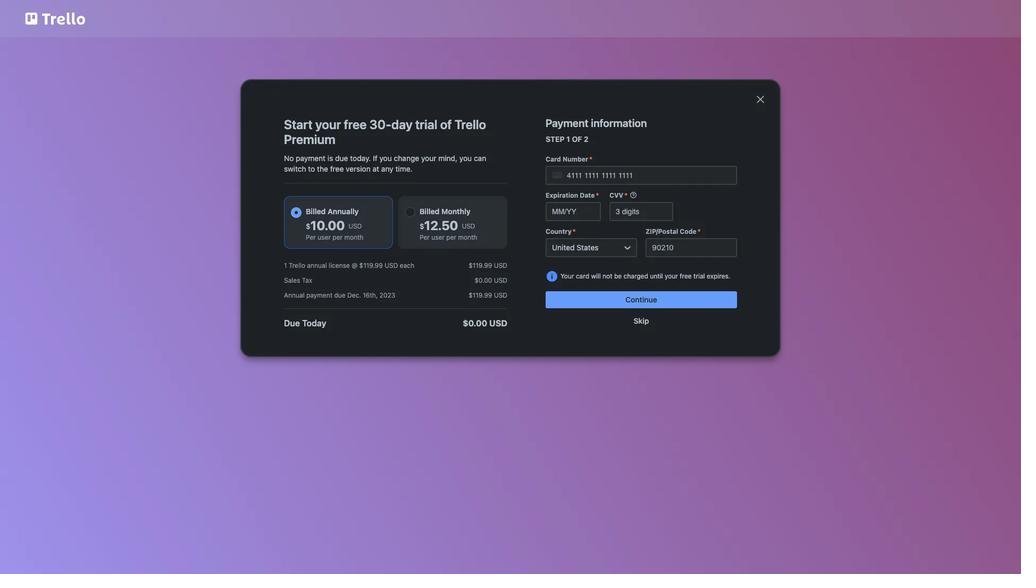Task type: describe. For each thing, give the bounding box(es) containing it.
date
[[580, 192, 595, 200]]

billed for 12.50
[[420, 207, 440, 216]]

today
[[302, 319, 327, 328]]

@
[[352, 262, 358, 270]]

billed annually
[[306, 207, 359, 216]]

16th,
[[363, 292, 378, 300]]

not
[[603, 272, 613, 280]]

until
[[650, 272, 663, 280]]

sales
[[284, 277, 300, 285]]

usd inside $ 10.00 usd per user per month
[[349, 222, 362, 230]]

your inside no payment is due today. if you change your mind, you can switch to the free version at any time.
[[421, 154, 437, 163]]

$ for 10.00
[[306, 222, 311, 231]]

* for zip/postal code *
[[698, 228, 701, 236]]

90210 text field
[[646, 238, 738, 258]]

payment for no
[[296, 154, 326, 163]]

no
[[284, 154, 294, 163]]

free inside no payment is due today. if you change your mind, you can switch to the free version at any time.
[[330, 164, 344, 173]]

united
[[552, 243, 575, 252]]

$0.00 for today
[[463, 319, 488, 328]]

be
[[615, 272, 622, 280]]

is
[[328, 154, 333, 163]]

user for 10.00
[[318, 234, 331, 242]]

card
[[576, 272, 590, 280]]

due inside no payment is due today. if you change your mind, you can switch to the free version at any time.
[[335, 154, 348, 163]]

annual
[[307, 262, 327, 270]]

today.
[[350, 154, 371, 163]]

country
[[546, 228, 572, 236]]

any
[[382, 164, 394, 173]]

$0.00 usd for sales tax
[[475, 277, 508, 285]]

1 you from the left
[[380, 154, 392, 163]]

continue
[[626, 295, 658, 304]]

expiration
[[546, 192, 579, 200]]

$119.99 for 2023
[[469, 292, 493, 300]]

can
[[474, 154, 487, 163]]

each
[[400, 262, 415, 270]]

tax
[[302, 277, 312, 285]]

2 vertical spatial free
[[680, 272, 692, 280]]

1 trello annual license @ $119.99 usd each
[[284, 262, 415, 270]]

card
[[546, 155, 561, 163]]

change
[[394, 154, 419, 163]]

start
[[284, 117, 313, 132]]

1 horizontal spatial trial
[[694, 272, 706, 280]]

30-
[[370, 117, 392, 132]]

payment
[[546, 117, 589, 129]]

annual
[[284, 292, 305, 300]]

per for 10.00
[[306, 234, 316, 242]]

per for 10.00
[[333, 234, 343, 242]]

version
[[346, 164, 371, 173]]

of inside start your free 30-day trial of trello premium
[[440, 117, 452, 132]]

2
[[584, 135, 589, 144]]

of inside payment information step 1 of 2
[[572, 135, 582, 144]]

* for expiration date *
[[596, 192, 599, 200]]

free inside start your free 30-day trial of trello premium
[[344, 117, 367, 132]]

1 vertical spatial 1
[[284, 262, 287, 270]]

to
[[308, 164, 315, 173]]

card number *
[[546, 155, 593, 163]]

sales tax
[[284, 277, 312, 285]]

information
[[591, 117, 647, 129]]

$119.99 usd for annual payment due dec. 16th, 2023
[[469, 292, 508, 300]]

per for 12.50
[[447, 234, 457, 242]]

10.00
[[311, 218, 345, 233]]

premium
[[284, 132, 336, 147]]

* for card number *
[[590, 155, 593, 163]]

mind,
[[439, 154, 458, 163]]

at
[[373, 164, 380, 173]]

zip/postal
[[646, 228, 679, 236]]

continue button
[[546, 292, 738, 309]]

$ for 12.50
[[420, 222, 425, 231]]

2023
[[380, 292, 396, 300]]



Task type: locate. For each thing, give the bounding box(es) containing it.
annual payment due dec. 16th, 2023
[[284, 292, 396, 300]]

trello up sales tax
[[289, 262, 306, 270]]

$ inside $ 12.50 usd per user per month
[[420, 222, 425, 231]]

billed up 10.00
[[306, 207, 326, 216]]

0 horizontal spatial $
[[306, 222, 311, 231]]

skip button
[[546, 313, 738, 330]]

of left 2 on the top right of the page
[[572, 135, 582, 144]]

2 vertical spatial your
[[665, 272, 679, 280]]

due
[[335, 154, 348, 163], [334, 292, 346, 300]]

month down annually
[[345, 234, 364, 242]]

$ 10.00 usd per user per month
[[306, 218, 364, 242]]

trial left "expires."
[[694, 272, 706, 280]]

1 horizontal spatial $
[[420, 222, 425, 231]]

trello image
[[23, 6, 87, 31]]

* left open cvv tooltip icon
[[625, 192, 628, 200]]

1 vertical spatial trial
[[694, 272, 706, 280]]

1 horizontal spatial month
[[458, 234, 478, 242]]

due today
[[284, 319, 327, 328]]

2 per from the left
[[420, 234, 430, 242]]

per for 12.50
[[420, 234, 430, 242]]

1 horizontal spatial your
[[421, 154, 437, 163]]

per down 10.00
[[333, 234, 343, 242]]

per inside $ 12.50 usd per user per month
[[447, 234, 457, 242]]

user inside $ 12.50 usd per user per month
[[432, 234, 445, 242]]

due left dec.
[[334, 292, 346, 300]]

country *
[[546, 228, 576, 236]]

0 vertical spatial $0.00
[[475, 277, 493, 285]]

month inside $ 12.50 usd per user per month
[[458, 234, 478, 242]]

per down 12.50
[[447, 234, 457, 242]]

0 horizontal spatial per
[[333, 234, 343, 242]]

0 vertical spatial due
[[335, 154, 348, 163]]

you right if
[[380, 154, 392, 163]]

trello
[[455, 117, 487, 132], [289, 262, 306, 270]]

payment
[[296, 154, 326, 163], [307, 292, 333, 300]]

expiration date *
[[546, 192, 599, 200]]

trial inside start your free 30-day trial of trello premium
[[416, 117, 438, 132]]

license
[[329, 262, 350, 270]]

monthly
[[442, 207, 471, 216]]

you
[[380, 154, 392, 163], [460, 154, 472, 163]]

0 horizontal spatial month
[[345, 234, 364, 242]]

billed monthly
[[420, 207, 471, 216]]

2 you from the left
[[460, 154, 472, 163]]

0 vertical spatial $119.99 usd
[[469, 262, 508, 270]]

user down 10.00
[[318, 234, 331, 242]]

2 per from the left
[[447, 234, 457, 242]]

per inside $ 12.50 usd per user per month
[[420, 234, 430, 242]]

$0.00 usd for due today
[[463, 319, 508, 328]]

per down 10.00
[[306, 234, 316, 242]]

usd inside $ 12.50 usd per user per month
[[462, 222, 476, 230]]

0 vertical spatial payment
[[296, 154, 326, 163]]

trial
[[416, 117, 438, 132], [694, 272, 706, 280]]

dec.
[[348, 292, 361, 300]]

1 horizontal spatial per
[[420, 234, 430, 242]]

1 vertical spatial due
[[334, 292, 346, 300]]

will
[[591, 272, 601, 280]]

$119.99
[[360, 262, 383, 270], [469, 262, 493, 270], [469, 292, 493, 300]]

* right date
[[596, 192, 599, 200]]

per down 12.50
[[420, 234, 430, 242]]

close image
[[755, 93, 767, 106]]

user
[[318, 234, 331, 242], [432, 234, 445, 242]]

0 horizontal spatial per
[[306, 234, 316, 242]]

zip/postal code *
[[646, 228, 701, 236]]

1 right step
[[567, 135, 570, 144]]

* right code
[[698, 228, 701, 236]]

1 month from the left
[[345, 234, 364, 242]]

$ down billed annually at top
[[306, 222, 311, 231]]

your
[[316, 117, 341, 132], [421, 154, 437, 163], [665, 272, 679, 280]]

your card will not be charged until your free trial expires.
[[561, 272, 731, 280]]

0 vertical spatial trello
[[455, 117, 487, 132]]

0 horizontal spatial trello
[[289, 262, 306, 270]]

your right until
[[665, 272, 679, 280]]

the
[[317, 164, 328, 173]]

$0.00 usd
[[475, 277, 508, 285], [463, 319, 508, 328]]

per inside $ 10.00 usd per user per month
[[306, 234, 316, 242]]

1 horizontal spatial 1
[[567, 135, 570, 144]]

0 vertical spatial free
[[344, 117, 367, 132]]

due right is
[[335, 154, 348, 163]]

payment inside no payment is due today. if you change your mind, you can switch to the free version at any time.
[[296, 154, 326, 163]]

* right "country"
[[573, 228, 576, 236]]

free
[[344, 117, 367, 132], [330, 164, 344, 173], [680, 272, 692, 280]]

charged
[[624, 272, 649, 280]]

per
[[333, 234, 343, 242], [447, 234, 457, 242]]

code
[[680, 228, 697, 236]]

open cvv tooltip image
[[630, 192, 638, 199]]

usd
[[349, 222, 362, 230], [462, 222, 476, 230], [385, 262, 398, 270], [494, 262, 508, 270], [494, 277, 508, 285], [494, 292, 508, 300], [490, 319, 508, 328]]

1 horizontal spatial per
[[447, 234, 457, 242]]

cvv *
[[610, 192, 628, 200]]

0 horizontal spatial trial
[[416, 117, 438, 132]]

user down 12.50
[[432, 234, 445, 242]]

$ 12.50 usd per user per month
[[420, 218, 478, 242]]

free down 90210 text box
[[680, 272, 692, 280]]

united states
[[552, 243, 599, 252]]

if
[[373, 154, 378, 163]]

annually
[[328, 207, 359, 216]]

user inside $ 10.00 usd per user per month
[[318, 234, 331, 242]]

0 vertical spatial 1
[[567, 135, 570, 144]]

1 vertical spatial $0.00 usd
[[463, 319, 508, 328]]

no payment is due today. if you change your mind, you can switch to the free version at any time.
[[284, 154, 487, 173]]

payment information step 1 of 2
[[546, 117, 647, 144]]

user for 12.50
[[432, 234, 445, 242]]

$0.00
[[475, 277, 493, 285], [463, 319, 488, 328]]

switch
[[284, 164, 306, 173]]

$119.99 usd for 1 trello annual license @ $119.99 usd each
[[469, 262, 508, 270]]

month inside $ 10.00 usd per user per month
[[345, 234, 364, 242]]

day
[[392, 117, 413, 132]]

1 per from the left
[[333, 234, 343, 242]]

1 vertical spatial payment
[[307, 292, 333, 300]]

free left 30-
[[344, 117, 367, 132]]

you left the can
[[460, 154, 472, 163]]

2 month from the left
[[458, 234, 478, 242]]

1 vertical spatial your
[[421, 154, 437, 163]]

states
[[577, 243, 599, 252]]

1 $119.99 usd from the top
[[469, 262, 508, 270]]

your inside start your free 30-day trial of trello premium
[[316, 117, 341, 132]]

2 $ from the left
[[420, 222, 425, 231]]

0 horizontal spatial billed
[[306, 207, 326, 216]]

2 billed from the left
[[420, 207, 440, 216]]

billed for 10.00
[[306, 207, 326, 216]]

month down monthly
[[458, 234, 478, 242]]

1
[[567, 135, 570, 144], [284, 262, 287, 270]]

1 vertical spatial trello
[[289, 262, 306, 270]]

billed up 12.50
[[420, 207, 440, 216]]

$ down billed monthly
[[420, 222, 425, 231]]

0 horizontal spatial 1
[[284, 262, 287, 270]]

1 vertical spatial $0.00
[[463, 319, 488, 328]]

$119.99 for $119.99
[[469, 262, 493, 270]]

your right start
[[316, 117, 341, 132]]

start your free 30-day trial of trello premium
[[284, 117, 487, 147]]

billed
[[306, 207, 326, 216], [420, 207, 440, 216]]

1 inside payment information step 1 of 2
[[567, 135, 570, 144]]

cvv
[[610, 192, 624, 200]]

2 horizontal spatial your
[[665, 272, 679, 280]]

free down is
[[330, 164, 344, 173]]

payment for annual
[[307, 292, 333, 300]]

number
[[563, 155, 589, 163]]

skip
[[634, 317, 650, 326]]

* right number
[[590, 155, 593, 163]]

month
[[345, 234, 364, 242], [458, 234, 478, 242]]

of up mind,
[[440, 117, 452, 132]]

*
[[590, 155, 593, 163], [596, 192, 599, 200], [625, 192, 628, 200], [573, 228, 576, 236], [698, 228, 701, 236]]

trello up the can
[[455, 117, 487, 132]]

1 horizontal spatial of
[[572, 135, 582, 144]]

1 horizontal spatial billed
[[420, 207, 440, 216]]

2 $119.99 usd from the top
[[469, 292, 508, 300]]

per inside $ 10.00 usd per user per month
[[333, 234, 343, 242]]

0 vertical spatial trial
[[416, 117, 438, 132]]

per
[[306, 234, 316, 242], [420, 234, 430, 242]]

1 user from the left
[[318, 234, 331, 242]]

trial right day
[[416, 117, 438, 132]]

trello inside start your free 30-day trial of trello premium
[[455, 117, 487, 132]]

$
[[306, 222, 311, 231], [420, 222, 425, 231]]

0 vertical spatial of
[[440, 117, 452, 132]]

0 horizontal spatial you
[[380, 154, 392, 163]]

of
[[440, 117, 452, 132], [572, 135, 582, 144]]

1 billed from the left
[[306, 207, 326, 216]]

0 horizontal spatial user
[[318, 234, 331, 242]]

$0.00 for tax
[[475, 277, 493, 285]]

1 vertical spatial $119.99 usd
[[469, 292, 508, 300]]

due
[[284, 319, 300, 328]]

1 per from the left
[[306, 234, 316, 242]]

time.
[[396, 164, 413, 173]]

$ inside $ 10.00 usd per user per month
[[306, 222, 311, 231]]

$119.99 usd
[[469, 262, 508, 270], [469, 292, 508, 300]]

your
[[561, 272, 575, 280]]

0 horizontal spatial of
[[440, 117, 452, 132]]

2 user from the left
[[432, 234, 445, 242]]

month for 12.50
[[458, 234, 478, 242]]

0 horizontal spatial your
[[316, 117, 341, 132]]

payment down tax
[[307, 292, 333, 300]]

1 horizontal spatial trello
[[455, 117, 487, 132]]

0 vertical spatial $0.00 usd
[[475, 277, 508, 285]]

1 vertical spatial free
[[330, 164, 344, 173]]

1 horizontal spatial user
[[432, 234, 445, 242]]

your left mind,
[[421, 154, 437, 163]]

12.50
[[425, 218, 458, 233]]

1 up sales
[[284, 262, 287, 270]]

1 vertical spatial of
[[572, 135, 582, 144]]

expires.
[[707, 272, 731, 280]]

1 $ from the left
[[306, 222, 311, 231]]

0 vertical spatial your
[[316, 117, 341, 132]]

1 horizontal spatial you
[[460, 154, 472, 163]]

step
[[546, 135, 565, 144]]

month for 10.00
[[345, 234, 364, 242]]

payment up to
[[296, 154, 326, 163]]



Task type: vqa. For each thing, say whether or not it's contained in the screenshot.
Click to star Design Project #1. It will show up at the top of your boards list. icon
no



